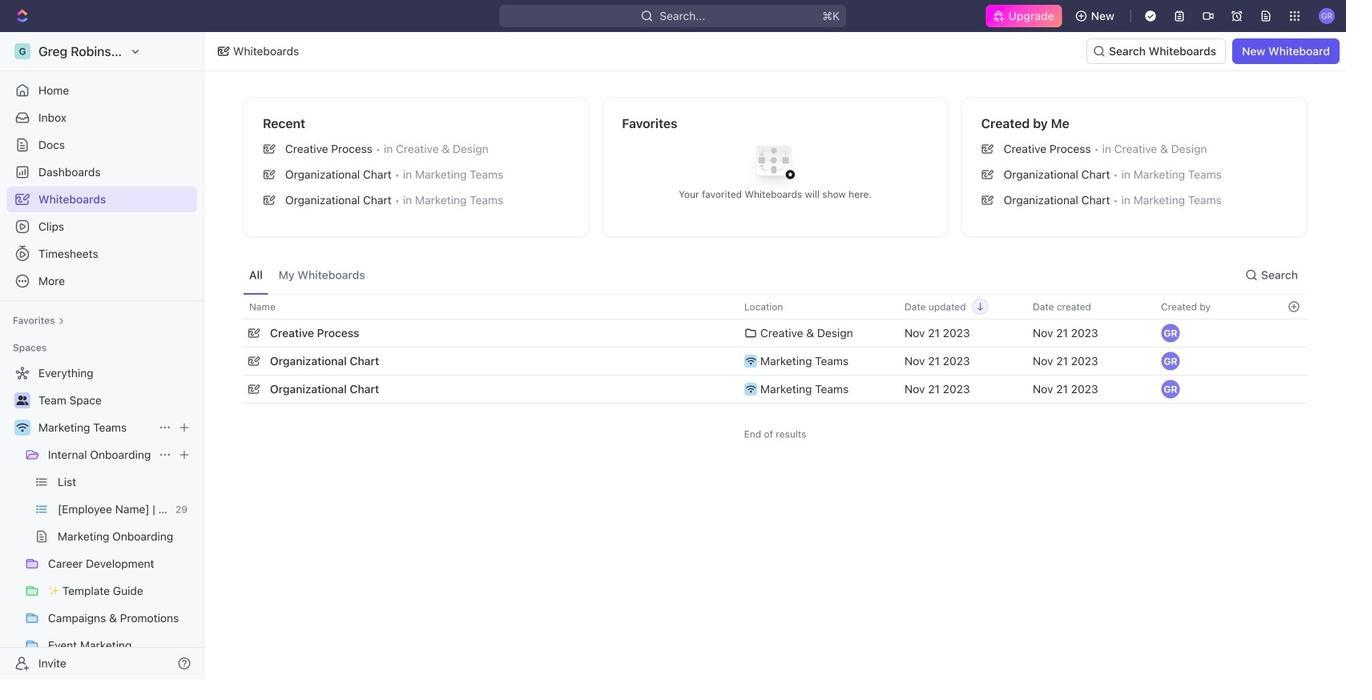 Task type: locate. For each thing, give the bounding box(es) containing it.
0 horizontal spatial wifi image
[[16, 423, 28, 433]]

1 horizontal spatial wifi image
[[746, 357, 756, 365]]

user group image
[[16, 396, 28, 406]]

0 vertical spatial wifi image
[[746, 357, 756, 365]]

cell for second row from the bottom of the page
[[1280, 348, 1308, 375]]

0 vertical spatial cell
[[1280, 348, 1308, 375]]

row
[[243, 294, 1308, 320], [243, 317, 1308, 349], [243, 345, 1308, 378], [243, 374, 1308, 406]]

wifi image
[[746, 386, 756, 394]]

no favorited whiteboards image
[[743, 133, 808, 198]]

1 vertical spatial wifi image
[[16, 423, 28, 433]]

wifi image up wifi icon
[[746, 357, 756, 365]]

table
[[243, 294, 1308, 406]]

2 row from the top
[[243, 317, 1308, 349]]

cell
[[1280, 348, 1308, 375], [1280, 376, 1308, 403]]

sidebar navigation
[[0, 32, 208, 680]]

2 cell from the top
[[1280, 376, 1308, 403]]

1 cell from the top
[[1280, 348, 1308, 375]]

1 greg robinson, , element from the top
[[1161, 324, 1181, 343]]

tab list
[[243, 256, 372, 294]]

wifi image down user group "image"
[[16, 423, 28, 433]]

2 vertical spatial greg robinson, , element
[[1161, 380, 1181, 399]]

1 vertical spatial greg robinson, , element
[[1161, 352, 1181, 371]]

tree
[[6, 361, 197, 680]]

0 vertical spatial greg robinson, , element
[[1161, 324, 1181, 343]]

1 vertical spatial cell
[[1280, 376, 1308, 403]]

wifi image
[[746, 357, 756, 365], [16, 423, 28, 433]]

wifi image inside tree
[[16, 423, 28, 433]]

greg robinson, , element
[[1161, 324, 1181, 343], [1161, 352, 1181, 371], [1161, 380, 1181, 399]]

1 row from the top
[[243, 294, 1308, 320]]



Task type: vqa. For each thing, say whether or not it's contained in the screenshot.
middle Greg Robinson, , 'element'
yes



Task type: describe. For each thing, give the bounding box(es) containing it.
greg robinson's workspace, , element
[[14, 43, 30, 59]]

cell for 1st row from the bottom
[[1280, 376, 1308, 403]]

3 greg robinson, , element from the top
[[1161, 380, 1181, 399]]

4 row from the top
[[243, 374, 1308, 406]]

2 greg robinson, , element from the top
[[1161, 352, 1181, 371]]

tree inside the sidebar navigation
[[6, 361, 197, 680]]

wifi image inside row
[[746, 357, 756, 365]]

3 row from the top
[[243, 345, 1308, 378]]



